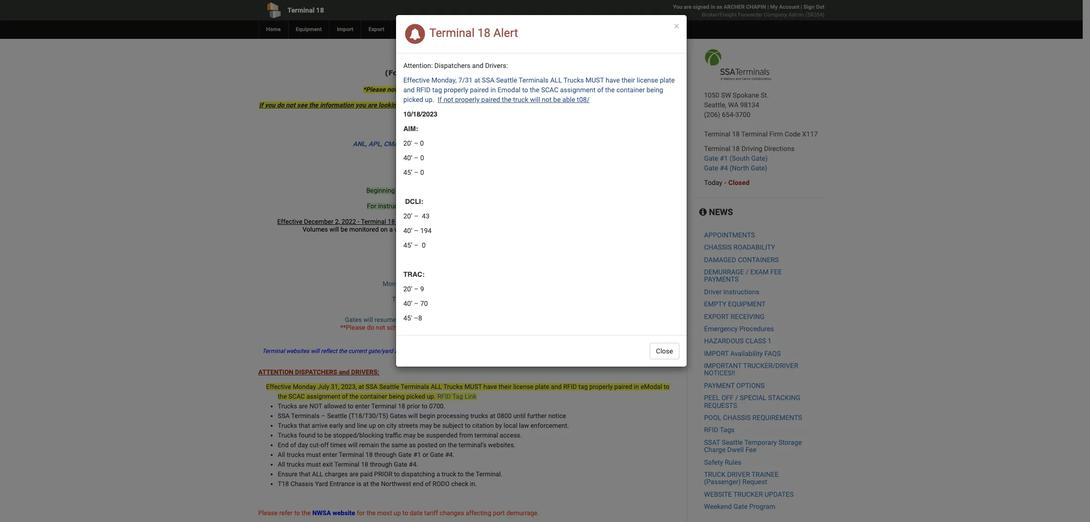 Task type: vqa. For each thing, say whether or not it's contained in the screenshot.
Privacy Policy LINK
no



Task type: locate. For each thing, give the bounding box(es) containing it.
as inside trucks are not allowed to enter terminal 18 prior to 0700. ssa terminals – seattle (t18/t30/t5) gates will begin processing trucks at 0800 until further notice trucks that arrive early and line up on city streets may be subject to citation by local law enforcement. trucks found to be stopped/blocking traffic may be suspended from terminal access. end of day cut-off times will remain the same as posted on the terminal's websites. all trucks must enter terminal 18 through gate #1 or gate #4. all trucks must exit terminal 18 through gate #4. ensure that all charges are paid prior to dispatching a truck to the terminal. t18 chassis yard entrance is at the northwest end of rodo check in.
[[409, 442, 416, 449]]

if for if not properly paired the truck will not be able t08/
[[438, 96, 442, 104]]

1 vertical spatial their
[[499, 384, 512, 391]]

20' up weekly
[[403, 212, 412, 220]]

t18 inside trucks are not allowed to enter terminal 18 prior to 0700. ssa terminals – seattle (t18/t30/t5) gates will begin processing trucks at 0800 until further notice trucks that arrive early and line up on city streets may be subject to citation by local law enforcement. trucks found to be stopped/blocking traffic may be suspended from terminal access. end of day cut-off times will remain the same as posted on the terminal's websites. all trucks must enter terminal 18 through gate #1 or gate #4. all trucks must exit terminal 18 through gate #4. ensure that all charges are paid prior to dispatching a truck to the terminal. t18 chassis yard entrance is at the northwest end of rodo check in.
[[278, 481, 289, 488]]

– left 70
[[414, 300, 419, 308]]

2023, inside beginning june 3, 2023, t18 will be open for a this will not affect container free time.
[[419, 187, 435, 194]]

being inside effective monday, 7/31 at ssa seattle terminals all trucks must have their license plate and rfid tag properly paired in emodal to the scac assignment of the container being picked up.
[[647, 86, 663, 94]]

1 vertical spatial t18
[[436, 187, 447, 194]]

1 vertical spatial tag
[[579, 384, 588, 391]]

1 vertical spatial may
[[420, 422, 432, 430]]

emergency
[[704, 325, 738, 333]]

driver instructions link
[[704, 288, 759, 296]]

account
[[779, 4, 800, 10]]

monday
[[293, 384, 316, 391]]

of up allowed
[[342, 393, 348, 401]]

cma-
[[384, 140, 401, 148]]

made
[[440, 86, 456, 93]]

2 20' from the top
[[403, 285, 412, 293]]

information inside terminal websites will reflect the current gate/yard schedules. please do not rely on information from outside parties as they may not reflect the most up to date information.*
[[479, 348, 510, 355]]

0 vertical spatial all
[[278, 452, 285, 459]]

1 horizontal spatial #4.
[[445, 452, 455, 459]]

0 vertical spatial or
[[524, 102, 530, 109]]

please for please refer to the nwsa website for the most up to date tariff changes affecting port demurrage.
[[258, 510, 278, 517]]

they
[[573, 348, 583, 355]]

0 vertical spatial 20'
[[403, 212, 412, 220]]

if you do not see the information you are looking for, please refer to the menu items above or the links under news on the right-hand side of the screen.
[[259, 102, 679, 117]]

2 horizontal spatial container
[[617, 86, 645, 94]]

that left we
[[402, 86, 413, 93]]

their up 0800 at the left bottom of the page
[[499, 384, 512, 391]]

1 vertical spatial being
[[389, 393, 405, 401]]

monitored
[[349, 226, 379, 233]]

at down remainder
[[460, 324, 466, 331]]

not
[[309, 403, 322, 410]]

2023,
[[419, 187, 435, 194], [341, 384, 357, 391]]

1 horizontal spatial in
[[634, 384, 639, 391]]

1 horizontal spatial arrive
[[443, 324, 459, 331]]

2 horizontal spatial ssa
[[482, 76, 495, 84]]

day)
[[504, 296, 517, 303]]

– for 40' – 0
[[414, 154, 419, 162]]

affect
[[450, 195, 467, 202]]

welcome to terminal 18 forecast (for terminal map click here, t18 yard map )
[[385, 59, 555, 77]]

1 vertical spatial all
[[278, 461, 285, 469]]

be up suspended
[[434, 422, 441, 430]]

gate/yard down fridays
[[539, 226, 567, 233]]

ssa inside effective monday, 7/31 at ssa seattle terminals all trucks must have their license plate and rfid tag properly paired in emodal to the scac assignment of the container being picked up.
[[482, 76, 495, 84]]

1 vertical spatial most
[[377, 510, 392, 517]]

0 vertical spatial being
[[647, 86, 663, 94]]

0 horizontal spatial please
[[258, 510, 278, 517]]

may
[[585, 348, 596, 355], [420, 422, 432, 430], [403, 432, 416, 439]]

0 horizontal spatial see
[[297, 102, 307, 109]]

1 reflect from the left
[[321, 348, 337, 355]]

further
[[527, 413, 547, 420]]

1 horizontal spatial being
[[647, 86, 663, 94]]

0 vertical spatial have
[[606, 76, 620, 84]]

scac down monday
[[289, 393, 305, 401]]

of inside effective monday july 31, 2023, at ssa seattle terminals all trucks must have their license plate and rfid tag properly paired in emodal to the scac assignment of the container being picked up.
[[342, 393, 348, 401]]

and
[[472, 62, 484, 70], [403, 86, 415, 94], [433, 226, 443, 233], [339, 369, 350, 376], [551, 384, 562, 391], [345, 422, 355, 430]]

hazardous class 1 link
[[704, 337, 772, 345]]

1 horizontal spatial monday,
[[431, 76, 457, 84]]

– inside trucks are not allowed to enter terminal 18 prior to 0700. ssa terminals – seattle (t18/t30/t5) gates will begin processing trucks at 0800 until further notice trucks that arrive early and line up on city streets may be subject to citation by local law enforcement. trucks found to be stopped/blocking traffic may be suspended from terminal access. end of day cut-off times will remain the same as posted on the terminal's websites. all trucks must enter terminal 18 through gate #1 or gate #4. all trucks must exit terminal 18 through gate #4. ensure that all charges are paid prior to dispatching a truck to the terminal. t18 chassis yard entrance is at the northwest end of rodo check in.
[[321, 413, 325, 420]]

are up is
[[349, 471, 359, 478]]

up.
[[425, 96, 434, 104], [427, 393, 436, 401]]

plate inside effective monday, 7/31 at ssa seattle terminals all trucks must have their license plate and rfid tag properly paired in emodal to the scac assignment of the container being picked up.
[[660, 76, 675, 84]]

found
[[299, 432, 316, 439]]

weekly
[[394, 226, 414, 233]]

november down 9
[[421, 296, 451, 303]]

seattle down tags
[[722, 439, 743, 447]]

1 vertical spatial that
[[299, 422, 310, 430]]

paired inside effective monday, 7/31 at ssa seattle terminals all trucks must have their license plate and rfid tag properly paired in emodal to the scac assignment of the container being picked up.
[[470, 86, 489, 94]]

as
[[717, 4, 722, 10], [565, 348, 571, 355], [409, 442, 416, 449]]

2 horizontal spatial refer
[[481, 203, 494, 210]]

their inside effective monday july 31, 2023, at ssa seattle terminals all trucks must have their license plate and rfid tag properly paired in emodal to the scac assignment of the container being picked up.
[[499, 384, 512, 391]]

1 vertical spatial must
[[465, 384, 482, 391]]

2,
[[335, 218, 340, 226]]

attention: dispatchers and drivers:
[[403, 62, 508, 70]]

map
[[439, 69, 455, 77], [536, 69, 552, 77]]

and left drivers:
[[472, 62, 484, 70]]

1 horizontal spatial all
[[431, 384, 442, 391]]

2 vertical spatial that
[[299, 471, 310, 478]]

charges
[[325, 471, 348, 478]]

all up 0700.
[[431, 384, 442, 391]]

seattle up emodal
[[496, 76, 517, 84]]

assignment up t08/
[[560, 86, 596, 94]]

#1 up #4
[[720, 155, 728, 162]]

peel
[[704, 394, 720, 402]]

0 vertical spatial tag
[[432, 86, 442, 94]]

#1 down posted
[[413, 452, 421, 459]]

must inside effective monday july 31, 2023, at ssa seattle terminals all trucks must have their license plate and rfid tag properly paired in emodal to the scac assignment of the container being picked up.
[[465, 384, 482, 391]]

2 horizontal spatial in
[[711, 4, 715, 10]]

as left "they"
[[565, 348, 571, 355]]

gates up city at the bottom left of page
[[390, 413, 407, 420]]

0 horizontal spatial map
[[439, 69, 455, 77]]

45' – 0
[[403, 169, 424, 176]]

1 vertical spatial properly
[[455, 96, 480, 104]]

today
[[704, 179, 723, 187]]

changes up if not properly paired the truck will not be able t08/ at the top of the page
[[496, 86, 520, 93]]

0 horizontal spatial gates
[[345, 316, 362, 324]]

not inside beginning june 3, 2023, t18 will be open for a this will not affect container free time.
[[439, 195, 448, 202]]

2 horizontal spatial do
[[443, 348, 449, 355]]

if inside if you do not see the information you are looking for, please refer to the menu items above or the links under news on the right-hand side of the screen.
[[259, 102, 263, 109]]

2 vertical spatial paired
[[614, 384, 632, 391]]

2 vertical spatial 40'
[[403, 300, 412, 308]]

have up right-
[[606, 76, 620, 84]]

0 horizontal spatial their
[[499, 384, 512, 391]]

gate/yard inside terminal websites will reflect the current gate/yard schedules. please do not rely on information from outside parties as they may not reflect the most up to date information.*
[[368, 348, 393, 355]]

arrive
[[443, 324, 459, 331], [312, 422, 328, 430]]

2 vertical spatial may
[[403, 432, 416, 439]]

home link
[[258, 20, 288, 39]]

2 you from the left
[[355, 102, 366, 109]]

plate up side
[[660, 76, 675, 84]]

1 | from the left
[[768, 4, 769, 10]]

monday, inside friday, november 3rd - friday, november 10th - monday, november 13th (veteran's day observed) -
[[383, 280, 407, 288]]

from left the outside
[[511, 348, 523, 355]]

license up the until
[[513, 384, 534, 391]]

– down not
[[321, 413, 325, 420]]

today - closed
[[704, 179, 750, 187]]

0 vertical spatial up.
[[425, 96, 434, 104]]

most down northwest
[[377, 510, 392, 517]]

beginning june 3, 2023, t18 will be open for a this will not affect container free time.
[[366, 187, 524, 202]]

properly inside effective monday july 31, 2023, at ssa seattle terminals all trucks must have their license plate and rfid tag properly paired in emodal to the scac assignment of the container being picked up.
[[589, 384, 613, 391]]

that up 'found'
[[299, 422, 310, 430]]

are right "you"
[[684, 4, 692, 10]]

please inside if you do not see the information you are looking for, please refer to the menu items above or the links under news on the right-hand side of the screen.
[[413, 102, 432, 109]]

gate #1 (south gate) link
[[704, 155, 768, 162]]

terminal's
[[459, 442, 487, 449]]

license inside effective monday, 7/31 at ssa seattle terminals all trucks must have their license plate and rfid tag properly paired in emodal to the scac assignment of the container being picked up.
[[637, 76, 658, 84]]

0 vertical spatial picked
[[403, 96, 423, 104]]

1 vertical spatial or
[[423, 452, 428, 459]]

0 for 40' – 0
[[420, 154, 424, 162]]

improve,
[[494, 226, 518, 233]]

1 horizontal spatial license
[[637, 76, 658, 84]]

0 horizontal spatial truck
[[442, 471, 456, 478]]

1 horizontal spatial operations
[[568, 226, 599, 233]]

some
[[458, 86, 474, 93]]

1 horizontal spatial a
[[437, 471, 440, 478]]

0 horizontal spatial all
[[312, 471, 323, 478]]

– for 40' – 70
[[414, 300, 419, 308]]

– left 9
[[414, 285, 419, 293]]

1 45' from the top
[[403, 169, 412, 176]]

being up city at the bottom left of page
[[389, 393, 405, 401]]

up. inside effective monday july 31, 2023, at ssa seattle terminals all trucks must have their license plate and rfid tag properly paired in emodal to the scac assignment of the container being picked up.
[[427, 393, 436, 401]]

will right websites
[[311, 348, 319, 355]]

traffic
[[385, 432, 402, 439]]

2 vertical spatial all
[[312, 471, 323, 478]]

terminals
[[519, 76, 549, 84], [401, 384, 429, 391], [291, 413, 320, 420]]

2 map from the left
[[536, 69, 552, 77]]

0 vertical spatial gate/yard
[[473, 218, 501, 226]]

for inside beginning june 3, 2023, t18 will be open for a this will not affect container free time.
[[485, 187, 493, 194]]

0 horizontal spatial a
[[389, 226, 393, 233]]

welcome
[[405, 59, 440, 67]]

november down trac:
[[408, 280, 438, 288]]

1 vertical spatial trucks
[[287, 452, 305, 459]]

0 horizontal spatial you
[[265, 102, 275, 109]]

seattle inside trucks are not allowed to enter terminal 18 prior to 0700. ssa terminals – seattle (t18/t30/t5) gates will begin processing trucks at 0800 until further notice trucks that arrive early and line up on city streets may be subject to citation by local law enforcement. trucks found to be stopped/blocking traffic may be suspended from terminal access. end of day cut-off times will remain the same as posted on the terminal's websites. all trucks must enter terminal 18 through gate #1 or gate #4. all trucks must exit terminal 18 through gate #4. ensure that all charges are paid prior to dispatching a truck to the terminal. t18 chassis yard entrance is at the northwest end of rodo check in.
[[327, 413, 347, 420]]

1 horizontal spatial may
[[420, 422, 432, 430]]

terminal inside terminal 18 driving directions gate #1 (south gate) gate #4 (north gate)
[[704, 145, 731, 153]]

2 horizontal spatial may
[[585, 348, 596, 355]]

to inside terminal websites will reflect the current gate/yard schedules. please do not rely on information from outside parties as they may not reflect the most up to date information.*
[[657, 348, 663, 355]]

18 inside welcome to terminal 18 forecast (for terminal map click here, t18 yard map )
[[488, 59, 498, 67]]

1 horizontal spatial information
[[479, 348, 510, 355]]

- right 24th
[[492, 304, 493, 311]]

citation
[[472, 422, 494, 430]]

friday, november 3rd - friday, november 10th - monday, november 13th (veteran's day observed) -
[[383, 265, 531, 288]]

0 vertical spatial plate
[[660, 76, 675, 84]]

from inside trucks are not allowed to enter terminal 18 prior to 0700. ssa terminals – seattle (t18/t30/t5) gates will begin processing trucks at 0800 until further notice trucks that arrive early and line up on city streets may be subject to citation by local law enforcement. trucks found to be stopped/blocking traffic may be suspended from terminal access. end of day cut-off times will remain the same as posted on the terminal's websites. all trucks must enter terminal 18 through gate #1 or gate #4. all trucks must exit terminal 18 through gate #4. ensure that all charges are paid prior to dispatching a truck to the terminal. t18 chassis yard entrance is at the northwest end of rodo check in.
[[459, 432, 473, 439]]

scac up "links" in the top of the page
[[541, 86, 559, 94]]

chassis
[[704, 244, 732, 251], [723, 414, 751, 422]]

ssa up the end
[[278, 413, 290, 420]]

be up when
[[442, 218, 449, 226]]

0 vertical spatial their
[[622, 76, 635, 84]]

0 horizontal spatial up
[[369, 422, 376, 430]]

2 vertical spatial gate/yard
[[368, 348, 393, 355]]

on right news
[[596, 102, 603, 109]]

0 horizontal spatial changes
[[440, 510, 464, 517]]

paired down recent
[[481, 96, 500, 104]]

see
[[297, 102, 307, 109], [419, 156, 429, 163]]

(south
[[730, 155, 750, 162]]

– for 20' – 9
[[414, 285, 419, 293]]

0 vertical spatial must
[[586, 76, 604, 84]]

for,
[[402, 102, 411, 109]]

if
[[438, 96, 442, 104], [259, 102, 263, 109]]

terminal inside terminal websites will reflect the current gate/yard schedules. please do not rely on information from outside parties as they may not reflect the most up to date information.*
[[262, 348, 285, 355]]

at inside effective monday, 7/31 at ssa seattle terminals all trucks must have their license plate and rfid tag properly paired in emodal to the scac assignment of the container being picked up.
[[474, 76, 480, 84]]

operations down due
[[568, 226, 599, 233]]

trucks inside effective monday july 31, 2023, at ssa seattle terminals all trucks must have their license plate and rfid tag properly paired in emodal to the scac assignment of the container being picked up.
[[444, 384, 463, 391]]

drivers:
[[485, 62, 508, 70]]

seattle inside 'appointments chassis roadability damaged containers demurrage / exam fee payments driver instructions empty equipment export receiving emergency procedures hazardous class 1 import availability faqs important trucker/driver notices!! payment options peel off / special stacking requests pool chassis requirements rfid tags ssat seattle temporary storage charge dwell fee safety rules truck driver trainee (passenger) request website trucker updates weekend gate program'
[[722, 439, 743, 447]]

a inside effective december 2, 2022 - terminal 18 will temporarily be closing gate/yard operations on fridays due to ongoing volume declines volumes will be monitored on a weekly basis and when conditions improve, friday gate/yard operations will resume.
[[389, 226, 393, 233]]

their up right-
[[622, 76, 635, 84]]

or inside if you do not see the information you are looking for, please refer to the menu items above or the links under news on the right-hand side of the screen.
[[524, 102, 530, 109]]

– down please see
[[414, 169, 419, 176]]

scac inside effective monday, 7/31 at ssa seattle terminals all trucks must have their license plate and rfid tag properly paired in emodal to the scac assignment of the container being picked up.
[[541, 86, 559, 94]]

driver
[[704, 288, 722, 296]]

31,
[[331, 384, 339, 391]]

availability
[[730, 350, 763, 358]]

40' for 40' – 0
[[403, 154, 412, 162]]

- right 3rd on the left of page
[[486, 265, 488, 272]]

through up prior
[[370, 461, 392, 469]]

2 45' from the top
[[403, 242, 412, 249]]

schedules.
[[395, 348, 423, 355]]

1 horizontal spatial container
[[468, 195, 495, 202]]

0 vertical spatial a
[[494, 187, 498, 194]]

and up notice
[[551, 384, 562, 391]]

in up items
[[491, 86, 496, 94]]

#1 inside trucks are not allowed to enter terminal 18 prior to 0700. ssa terminals – seattle (t18/t30/t5) gates will begin processing trucks at 0800 until further notice trucks that arrive early and line up on city streets may be subject to citation by local law enforcement. trucks found to be stopped/blocking traffic may be suspended from terminal access. end of day cut-off times will remain the same as posted on the terminal's websites. all trucks must enter terminal 18 through gate #1 or gate #4. all trucks must exit terminal 18 through gate #4. ensure that all charges are paid prior to dispatching a truck to the terminal. t18 chassis yard entrance is at the northwest end of rodo check in.
[[413, 452, 421, 459]]

sud,
[[538, 140, 551, 148]]

paid
[[360, 471, 373, 478]]

1 vertical spatial enter
[[323, 452, 337, 459]]

in inside effective monday july 31, 2023, at ssa seattle terminals all trucks must have their license plate and rfid tag properly paired in emodal to the scac assignment of the container being picked up.
[[634, 384, 639, 391]]

/ left exam
[[746, 268, 749, 276]]

paired left emodal
[[614, 384, 632, 391]]

0 horizontal spatial prior
[[407, 403, 420, 410]]

– for 45' – 0
[[414, 169, 419, 176]]

1 must from the top
[[306, 452, 321, 459]]

0 vertical spatial gates
[[345, 316, 362, 324]]

container inside effective monday july 31, 2023, at ssa seattle terminals all trucks must have their license plate and rfid tag properly paired in emodal to the scac assignment of the container being picked up.
[[360, 393, 387, 401]]

20' for 20' –  43
[[403, 212, 412, 220]]

chassis roadability link
[[704, 244, 775, 251]]

up. up 0700.
[[427, 393, 436, 401]]

trucks up ensure
[[287, 461, 305, 469]]

have inside effective monday july 31, 2023, at ssa seattle terminals all trucks must have their license plate and rfid tag properly paired in emodal to the scac assignment of the container being picked up.
[[484, 384, 497, 391]]

date left import
[[664, 348, 676, 355]]

1 map from the left
[[439, 69, 455, 77]]

of inside if you do not see the information you are looking for, please refer to the menu items above or the links under news on the right-hand side of the screen.
[[662, 102, 668, 109]]

1 vertical spatial container
[[468, 195, 495, 202]]

rfid up ssat on the right of page
[[704, 426, 718, 434]]

monday, up thursday,
[[383, 280, 407, 288]]

all
[[550, 76, 562, 84], [431, 384, 442, 391], [312, 471, 323, 478]]

effective monday july 31, 2023, at ssa seattle terminals all trucks must have their license plate and rfid tag properly paired in emodal to the scac assignment of the container being picked up.
[[266, 384, 670, 401]]

participation
[[423, 203, 459, 210]]

45' for 45' – 0
[[403, 169, 412, 176]]

at inside effective monday july 31, 2023, at ssa seattle terminals all trucks must have their license plate and rfid tag properly paired in emodal to the scac assignment of the container being picked up.
[[359, 384, 364, 391]]

(t18/t30/t5)
[[349, 413, 388, 420]]

terminal inside effective december 2, 2022 - terminal 18 will temporarily be closing gate/yard operations on fridays due to ongoing volume declines volumes will be monitored on a weekly basis and when conditions improve, friday gate/yard operations will resume.
[[361, 218, 386, 226]]

cut-
[[310, 442, 321, 449]]

1 40' from the top
[[403, 154, 412, 162]]

1 horizontal spatial prior
[[507, 324, 520, 331]]

2023, right 31,
[[341, 384, 357, 391]]

0 vertical spatial do
[[277, 102, 284, 109]]

looking
[[378, 102, 400, 109]]

this
[[414, 195, 426, 202]]

will up 'for instructions on participation please refer to the'
[[427, 195, 437, 202]]

1 20' from the top
[[403, 212, 412, 220]]

1 horizontal spatial #1
[[720, 155, 728, 162]]

ssa
[[482, 76, 495, 84], [366, 384, 378, 391], [278, 413, 290, 420]]

all down exit
[[312, 471, 323, 478]]

license
[[637, 76, 658, 84], [513, 384, 534, 391]]

paired up menu
[[470, 86, 489, 94]]

(58204)
[[806, 12, 825, 18]]

18 up gate #1 (south gate) link
[[732, 145, 740, 153]]

1 horizontal spatial their
[[622, 76, 635, 84]]

properly
[[444, 86, 468, 94], [455, 96, 480, 104], [589, 384, 613, 391]]

picked up "begin" on the left bottom of page
[[406, 393, 425, 401]]

friday, up 13th
[[424, 265, 443, 272]]

truck down emodal
[[513, 96, 528, 104]]

2 vertical spatial as
[[409, 442, 416, 449]]

temporary
[[744, 439, 777, 447]]

– for 20' – 0
[[414, 140, 418, 147]]

hlc,
[[473, 140, 486, 148]]

out
[[816, 4, 825, 10]]

0 horizontal spatial may
[[403, 432, 416, 439]]

whl,
[[553, 140, 568, 148]]

attention
[[258, 369, 293, 376]]

0 vertical spatial assignment
[[560, 86, 596, 94]]

18 left alert
[[478, 26, 491, 40]]

must up t08/
[[586, 76, 604, 84]]

have inside effective monday, 7/31 at ssa seattle terminals all trucks must have their license plate and rfid tag properly paired in emodal to the scac assignment of the container being picked up.
[[606, 76, 620, 84]]

18 up paid
[[361, 461, 368, 469]]

please inside terminal websites will reflect the current gate/yard schedules. please do not rely on information from outside parties as they may not reflect the most up to date information.*
[[424, 348, 441, 355]]

prior up "begin" on the left bottom of page
[[407, 403, 420, 410]]

chassis up damaged
[[704, 244, 732, 251]]

1 vertical spatial up
[[369, 422, 376, 430]]

ssa inside trucks are not allowed to enter terminal 18 prior to 0700. ssa terminals – seattle (t18/t30/t5) gates will begin processing trucks at 0800 until further notice trucks that arrive early and line up on city streets may be subject to citation by local law enforcement. trucks found to be stopped/blocking traffic may be suspended from terminal access. end of day cut-off times will remain the same as posted on the terminal's websites. all trucks must enter terminal 18 through gate #1 or gate #4. all trucks must exit terminal 18 through gate #4. ensure that all charges are paid prior to dispatching a truck to the terminal. t18 chassis yard entrance is at the northwest end of rodo check in.
[[278, 413, 290, 420]]

note
[[387, 86, 400, 93]]

– right 20'
[[414, 140, 418, 147]]

container down 'open'
[[468, 195, 495, 202]]

are inside if you do not see the information you are looking for, please refer to the menu items above or the links under news on the right-hand side of the screen.
[[368, 102, 377, 109]]

picked down we
[[403, 96, 423, 104]]

0 vertical spatial may
[[585, 348, 596, 355]]

0 vertical spatial scac
[[541, 86, 559, 94]]

2 vertical spatial properly
[[589, 384, 613, 391]]

20' –  43
[[403, 212, 430, 220]]

may inside terminal websites will reflect the current gate/yard schedules. please do not rely on information from outside parties as they may not reflect the most up to date information.*
[[585, 348, 596, 355]]

10/18/2023
[[403, 110, 437, 118]]

0 horizontal spatial #1
[[413, 452, 421, 459]]

effective inside effective december 2, 2022 - terminal 18 will temporarily be closing gate/yard operations on fridays due to ongoing volume declines volumes will be monitored on a weekly basis and when conditions improve, friday gate/yard operations will resume.
[[277, 218, 302, 226]]

as up broker/freight
[[717, 4, 722, 10]]

2 all from the top
[[278, 461, 285, 469]]

sign
[[804, 4, 815, 10]]

terminals up our on the top
[[519, 76, 549, 84]]

websites.
[[488, 442, 516, 449]]

enter up exit
[[323, 452, 337, 459]]

trucks
[[564, 76, 584, 84], [444, 384, 463, 391], [278, 403, 297, 410], [278, 422, 297, 430], [278, 432, 297, 439]]

#4. down suspended
[[445, 452, 455, 459]]

monday, up made
[[431, 76, 457, 84]]

line
[[357, 422, 367, 430]]

that up chassis
[[299, 471, 310, 478]]

0 vertical spatial all
[[550, 76, 562, 84]]

rfid inside effective monday july 31, 2023, at ssa seattle terminals all trucks must have their license plate and rfid tag properly paired in emodal to the scac assignment of the container being picked up.
[[563, 384, 577, 391]]

0 vertical spatial changes
[[496, 86, 520, 93]]

0 vertical spatial for
[[485, 187, 493, 194]]

through down same
[[374, 452, 397, 459]]

ool,
[[522, 140, 536, 148]]

3rd
[[475, 265, 485, 272]]

1 horizontal spatial gate/yard
[[473, 218, 501, 226]]

18 up weekly
[[388, 218, 395, 226]]

arrive up 'found'
[[312, 422, 328, 430]]

fridays
[[543, 218, 564, 226]]

1 vertical spatial 2023,
[[341, 384, 357, 391]]

in inside you are signed in as archer chapin | my account | sign out broker/freight forwarder company admin (58204)
[[711, 4, 715, 10]]

or inside trucks are not allowed to enter terminal 18 prior to 0700. ssa terminals – seattle (t18/t30/t5) gates will begin processing trucks at 0800 until further notice trucks that arrive early and line up on city streets may be subject to citation by local law enforcement. trucks found to be stopped/blocking traffic may be suspended from terminal access. end of day cut-off times will remain the same as posted on the terminal's websites. all trucks must enter terminal 18 through gate #1 or gate #4. all trucks must exit terminal 18 through gate #4. ensure that all charges are paid prior to dispatching a truck to the terminal. t18 chassis yard entrance is at the northwest end of rodo check in.
[[423, 452, 428, 459]]

apl,
[[369, 140, 382, 148]]

enter up (t18/t30/t5)
[[355, 403, 370, 410]]

40' left basis
[[403, 227, 412, 235]]

0 horizontal spatial refer
[[279, 510, 293, 517]]

up. up 10/18/2023
[[425, 96, 434, 104]]

194
[[420, 227, 432, 235]]

0 vertical spatial friday,
[[424, 265, 443, 272]]

#4. up dispatching
[[409, 461, 418, 469]]

2 reflect from the left
[[607, 348, 624, 355]]

2 40' from the top
[[403, 227, 412, 235]]

friday, inside thursday, november 23 (thanksgiving day) - friday, november 24th -
[[426, 304, 444, 311]]

nwsa
[[312, 510, 331, 517]]

0 vertical spatial arrive
[[443, 324, 459, 331]]

1 vertical spatial from
[[459, 432, 473, 439]]

refer inside if you do not see the information you are looking for, please refer to the menu items above or the links under news on the right-hand side of the screen.
[[433, 102, 447, 109]]

damaged containers link
[[704, 256, 779, 264]]

terminals inside trucks are not allowed to enter terminal 18 prior to 0700. ssa terminals – seattle (t18/t30/t5) gates will begin processing trucks at 0800 until further notice trucks that arrive early and line up on city streets may be subject to citation by local law enforcement. trucks found to be stopped/blocking traffic may be suspended from terminal access. end of day cut-off times will remain the same as posted on the terminal's websites. all trucks must enter terminal 18 through gate #1 or gate #4. all trucks must exit terminal 18 through gate #4. ensure that all charges are paid prior to dispatching a truck to the terminal. t18 chassis yard entrance is at the northwest end of rodo check in.
[[291, 413, 320, 420]]

as inside you are signed in as archer chapin | my account | sign out broker/freight forwarder company admin (58204)
[[717, 4, 722, 10]]

and right 194
[[433, 226, 443, 233]]

2022
[[342, 218, 356, 226]]

1 vertical spatial all
[[431, 384, 442, 391]]

suspended
[[426, 432, 458, 439]]

1 horizontal spatial for
[[485, 187, 493, 194]]

license up side
[[637, 76, 658, 84]]

of right end
[[425, 481, 431, 488]]

1 horizontal spatial or
[[524, 102, 530, 109]]

most left the close button
[[635, 348, 648, 355]]

terminal 18 image
[[704, 49, 772, 81]]

from up terminal's
[[459, 432, 473, 439]]

3 40' from the top
[[403, 300, 412, 308]]

license inside effective monday july 31, 2023, at ssa seattle terminals all trucks must have their license plate and rfid tag properly paired in emodal to the scac assignment of the container being picked up.
[[513, 384, 534, 391]]

1 vertical spatial please
[[424, 348, 441, 355]]

at right is
[[363, 481, 369, 488]]

1 vertical spatial scac
[[289, 393, 305, 401]]



Task type: describe. For each thing, give the bounding box(es) containing it.
sign out link
[[804, 4, 825, 10]]

payment
[[704, 382, 735, 390]]

#1 inside terminal 18 driving directions gate #1 (south gate) gate #4 (north gate)
[[720, 155, 728, 162]]

seattle inside effective monday, 7/31 at ssa seattle terminals all trucks must have their license plate and rfid tag properly paired in emodal to the scac assignment of the container being picked up.
[[496, 76, 517, 84]]

on down this
[[414, 203, 421, 210]]

terminal down (206) on the right of the page
[[704, 130, 731, 138]]

terminal 18 link
[[258, 0, 486, 20]]

import
[[337, 26, 353, 33]]

information inside if you do not see the information you are looking for, please refer to the menu items above or the links under news on the right-hand side of the screen.
[[320, 102, 354, 109]]

effective for effective monday, 7/31 at ssa seattle terminals all trucks must have their license plate and rfid tag properly paired in emodal to the scac assignment of the container being picked up.
[[403, 76, 430, 84]]

paired inside effective monday july 31, 2023, at ssa seattle terminals all trucks must have their license plate and rfid tag properly paired in emodal to the scac assignment of the container being picked up.
[[614, 384, 632, 391]]

our
[[529, 86, 539, 93]]

seattle inside effective monday july 31, 2023, at ssa seattle terminals all trucks must have their license plate and rfid tag properly paired in emodal to the scac assignment of the container being picked up.
[[379, 384, 399, 391]]

0 horizontal spatial most
[[377, 510, 392, 517]]

0 vertical spatial gate)
[[751, 155, 768, 162]]

close
[[656, 348, 673, 355]]

fee
[[746, 446, 756, 454]]

0 vertical spatial chassis
[[704, 244, 732, 251]]

news
[[577, 102, 594, 109]]

13th
[[440, 280, 453, 288]]

closed
[[729, 179, 750, 187]]

will up the affect
[[449, 187, 458, 194]]

rely
[[461, 348, 470, 355]]

important
[[704, 362, 742, 370]]

is
[[357, 481, 362, 488]]

if for if you do not see the information you are looking for, please refer to the menu items above or the links under news on the right-hand side of the screen.
[[259, 102, 263, 109]]

terminal down welcome
[[403, 69, 437, 77]]

picked inside effective monday july 31, 2023, at ssa seattle terminals all trucks must have their license plate and rfid tag properly paired in emodal to the scac assignment of the container being picked up.
[[406, 393, 425, 401]]

terminal up equipment
[[288, 6, 315, 14]]

1 vertical spatial friday,
[[422, 273, 441, 280]]

rfid tags link
[[704, 426, 735, 434]]

as inside terminal websites will reflect the current gate/yard schedules. please do not rely on information from outside parties as they may not reflect the most up to date information.*
[[565, 348, 571, 355]]

will down stopped/blocking
[[348, 442, 358, 449]]

tags
[[720, 426, 735, 434]]

0 down 194
[[422, 242, 426, 249]]

0 vertical spatial operations
[[502, 218, 533, 226]]

date inside terminal websites will reflect the current gate/yard schedules. please do not rely on information from outside parties as they may not reflect the most up to date information.*
[[664, 348, 676, 355]]

40' for 40' – 194
[[403, 227, 412, 235]]

websites
[[286, 348, 309, 355]]

terminal up driving
[[741, 130, 768, 138]]

all inside effective monday july 31, 2023, at ssa seattle terminals all trucks must have their license plate and rfid tag properly paired in emodal to the scac assignment of the container being picked up.
[[431, 384, 442, 391]]

from inside terminal websites will reflect the current gate/yard schedules. please do not rely on information from outside parties as they may not reflect the most up to date information.*
[[511, 348, 523, 355]]

0 horizontal spatial /
[[735, 394, 738, 402]]

0 vertical spatial enter
[[355, 403, 370, 410]]

yard inside welcome to terminal 18 forecast (for terminal map click here, t18 yard map )
[[516, 69, 533, 77]]

- right today
[[724, 179, 727, 187]]

to inside welcome to terminal 18 forecast (for terminal map click here, t18 yard map )
[[442, 59, 450, 67]]

drivers:
[[351, 369, 379, 376]]

at up by on the bottom left
[[490, 413, 495, 420]]

to inside effective december 2, 2022 - terminal 18 will temporarily be closing gate/yard operations on fridays due to ongoing volume declines volumes will be monitored on a weekly basis and when conditions improve, friday gate/yard operations will resume.
[[578, 218, 584, 226]]

and inside trucks are not allowed to enter terminal 18 prior to 0700. ssa terminals – seattle (t18/t30/t5) gates will begin processing trucks at 0800 until further notice trucks that arrive early and line up on city streets may be subject to citation by local law enforcement. trucks found to be stopped/blocking traffic may be suspended from terminal access. end of day cut-off times will remain the same as posted on the terminal's websites. all trucks must enter terminal 18 through gate #1 or gate #4. all trucks must exit terminal 18 through gate #4. ensure that all charges are paid prior to dispatching a truck to the terminal. t18 chassis yard entrance is at the northwest end of rodo check in.
[[345, 422, 355, 430]]

and inside effective december 2, 2022 - terminal 18 will temporarily be closing gate/yard operations on fridays due to ongoing volume declines volumes will be monitored on a weekly basis and when conditions improve, friday gate/yard operations will resume.
[[433, 226, 443, 233]]

40' for 40' – 70
[[403, 300, 412, 308]]

options
[[736, 382, 765, 390]]

remainder
[[448, 316, 477, 324]]

and inside effective monday july 31, 2023, at ssa seattle terminals all trucks must have their license plate and rfid tag properly paired in emodal to the scac assignment of the container being picked up.
[[551, 384, 562, 391]]

and up 31,
[[339, 369, 350, 376]]

gate inside 'appointments chassis roadability damaged containers demurrage / exam fee payments driver instructions empty equipment export receiving emergency procedures hazardous class 1 import availability faqs important trucker/driver notices!! payment options peel off / special stacking requests pool chassis requirements rfid tags ssat seattle temporary storage charge dwell fee safety rules truck driver trainee (passenger) request website trucker updates weekend gate program'
[[734, 503, 748, 511]]

requests
[[704, 402, 737, 410]]

instructions
[[378, 203, 412, 210]]

of inside effective monday, 7/31 at ssa seattle terminals all trucks must have their license plate and rfid tag properly paired in emodal to the scac assignment of the container being picked up.
[[597, 86, 604, 94]]

terminal up (t18/t30/t5)
[[371, 403, 396, 410]]

side
[[648, 102, 660, 109]]

a inside trucks are not allowed to enter terminal 18 prior to 0700. ssa terminals – seattle (t18/t30/t5) gates will begin processing trucks at 0800 until further notice trucks that arrive early and line up on city streets may be subject to citation by local law enforcement. trucks found to be stopped/blocking traffic may be suspended from terminal access. end of day cut-off times will remain the same as posted on the terminal's websites. all trucks must enter terminal 18 through gate #1 or gate #4. all trucks must exit terminal 18 through gate #4. ensure that all charges are paid prior to dispatching a truck to the terminal. t18 chassis yard entrance is at the northwest end of rodo check in.
[[437, 471, 440, 478]]

demurrage / exam fee payments link
[[704, 268, 782, 284]]

forwarder
[[738, 12, 763, 18]]

1 vertical spatial paired
[[481, 96, 500, 104]]

18 down remain on the left bottom of the page
[[366, 452, 373, 459]]

1 horizontal spatial up
[[394, 510, 401, 517]]

effective december 2, 2022 - terminal 18 will temporarily be closing gate/yard operations on fridays due to ongoing volume declines volumes will be monitored on a weekly basis and when conditions improve, friday gate/yard operations will resume.
[[277, 218, 657, 233]]

attention:
[[403, 62, 433, 70]]

info circle image
[[699, 208, 707, 217]]

unless
[[524, 316, 543, 324]]

1 vertical spatial gate)
[[751, 164, 767, 172]]

*please note that we have made some recent changes to our home page!
[[363, 86, 575, 93]]

december
[[304, 218, 333, 226]]

rfid tag link link
[[437, 393, 477, 401]]

on down suspended
[[439, 442, 446, 449]]

rfid inside 'appointments chassis roadability damaged containers demurrage / exam fee payments driver instructions empty equipment export receiving emergency procedures hazardous class 1 import availability faqs important trucker/driver notices!! payment options peel off / special stacking requests pool chassis requirements rfid tags ssat seattle temporary storage charge dwell fee safety rules truck driver trainee (passenger) request website trucker updates weekend gate program'
[[704, 426, 718, 434]]

0800!**
[[576, 324, 597, 331]]

in inside effective monday, 7/31 at ssa seattle terminals all trucks must have their license plate and rfid tag properly paired in emodal to the scac assignment of the container being picked up.
[[491, 86, 496, 94]]

- right day) at the bottom of the page
[[518, 296, 520, 303]]

tag inside effective monday, 7/31 at ssa seattle terminals all trucks must have their license plate and rfid tag properly paired in emodal to the scac assignment of the container being picked up.
[[432, 86, 442, 94]]

trucker/driver
[[743, 362, 798, 370]]

terminal 18
[[288, 6, 324, 14]]

rfid up 0700.
[[437, 393, 451, 401]]

if not properly paired the truck will not be able t08/
[[438, 96, 590, 104]]

do inside terminal websites will reflect the current gate/yard schedules. please do not rely on information from outside parties as they may not reflect the most up to date information.*
[[443, 348, 449, 355]]

on inside if you do not see the information you are looking for, please refer to the menu items above or the links under news on the right-hand side of the screen.
[[596, 102, 603, 109]]

1 you from the left
[[265, 102, 275, 109]]

important trucker/driver notices!! link
[[704, 362, 798, 377]]

1 horizontal spatial truck
[[513, 96, 528, 104]]

1 vertical spatial through
[[370, 461, 392, 469]]

must inside effective monday, 7/31 at ssa seattle terminals all trucks must have their license plate and rfid tag properly paired in emodal to the scac assignment of the container being picked up.
[[586, 76, 604, 84]]

gates will resume regular hours the remainder of those weeks unless otherwise noted.
[[345, 316, 593, 324]]

in.
[[470, 481, 477, 488]]

will inside terminal websites will reflect the current gate/yard schedules. please do not rely on information from outside parties as they may not reflect the most up to date information.*
[[311, 348, 319, 355]]

see inside if you do not see the information you are looking for, please refer to the menu items above or the links under news on the right-hand side of the screen.
[[297, 102, 307, 109]]

18 inside effective december 2, 2022 - terminal 18 will temporarily be closing gate/yard operations on fridays due to ongoing volume declines volumes will be monitored on a weekly basis and when conditions improve, friday gate/yard operations will resume.
[[388, 218, 395, 226]]

export
[[368, 26, 384, 33]]

code
[[785, 130, 801, 138]]

exit
[[323, 461, 333, 469]]

assignment inside effective monday, 7/31 at ssa seattle terminals all trucks must have their license plate and rfid tag properly paired in emodal to the scac assignment of the container being picked up.
[[560, 86, 596, 94]]

will up weekly
[[397, 218, 406, 226]]

up inside trucks are not allowed to enter terminal 18 prior to 0700. ssa terminals – seattle (t18/t30/t5) gates will begin processing trucks at 0800 until further notice trucks that arrive early and line up on city streets may be subject to citation by local law enforcement. trucks found to be stopped/blocking traffic may be suspended from terminal access. end of day cut-off times will remain the same as posted on the terminal's websites. all trucks must enter terminal 18 through gate #1 or gate #4. all trucks must exit terminal 18 through gate #4. ensure that all charges are paid prior to dispatching a truck to the terminal. t18 chassis yard entrance is at the northwest end of rodo check in.
[[369, 422, 376, 430]]

0 vertical spatial prior
[[507, 324, 520, 331]]

be up posted
[[417, 432, 424, 439]]

– for 40' – 194
[[414, 227, 419, 235]]

being inside effective monday july 31, 2023, at ssa seattle terminals all trucks must have their license plate and rfid tag properly paired in emodal to the scac assignment of the container being picked up.
[[389, 393, 405, 401]]

november up (veteran's
[[444, 265, 474, 272]]

be down 2022
[[341, 226, 348, 233]]

of left day
[[290, 442, 296, 449]]

information.*
[[452, 356, 486, 363]]

are inside you are signed in as archer chapin | my account | sign out broker/freight forwarder company admin (58204)
[[684, 4, 692, 10]]

0 horizontal spatial date
[[410, 510, 423, 517]]

23
[[453, 296, 460, 303]]

be left able at the right of the page
[[553, 96, 561, 104]]

up inside terminal websites will reflect the current gate/yard schedules. please do not rely on information from outside parties as they may not reflect the most up to date information.*
[[650, 348, 656, 355]]

under
[[558, 102, 575, 109]]

import link
[[329, 20, 361, 39]]

1 horizontal spatial see
[[419, 156, 429, 163]]

1 horizontal spatial changes
[[496, 86, 520, 93]]

steamship
[[416, 133, 447, 140]]

november down 23
[[446, 304, 476, 311]]

program
[[749, 503, 776, 511]]

trainee
[[752, 471, 779, 479]]

terminal up click
[[452, 59, 486, 67]]

weeks
[[504, 316, 523, 324]]

monday, inside effective monday, 7/31 at ssa seattle terminals all trucks must have their license plate and rfid tag properly paired in emodal to the scac assignment of the container being picked up.
[[431, 76, 457, 84]]

on left city at the bottom left of page
[[378, 422, 385, 430]]

- up day
[[488, 273, 490, 280]]

posted
[[418, 442, 437, 449]]

tag inside effective monday july 31, 2023, at ssa seattle terminals all trucks must have their license plate and rfid tag properly paired in emodal to the scac assignment of the container being picked up.
[[579, 384, 588, 391]]

0 horizontal spatial have
[[425, 86, 439, 93]]

1 vertical spatial gate/yard
[[539, 226, 567, 233]]

18 up streets
[[398, 403, 405, 410]]

45' –8
[[403, 314, 422, 322]]

website
[[704, 491, 732, 499]]

assignment inside effective monday july 31, 2023, at ssa seattle terminals all trucks must have their license plate and rfid tag properly paired in emodal to the scac assignment of the container being picked up.
[[307, 393, 340, 401]]

july
[[318, 384, 329, 391]]

to inside effective monday, 7/31 at ssa seattle terminals all trucks must have their license plate and rfid tag properly paired in emodal to the scac assignment of the container being picked up.
[[522, 86, 528, 94]]

most inside terminal websites will reflect the current gate/yard schedules. please do not rely on information from outside parties as they may not reflect the most up to date information.*
[[635, 348, 648, 355]]

t18 inside welcome to terminal 18 forecast (for terminal map click here, t18 yard map )
[[499, 69, 513, 77]]

access.
[[500, 432, 522, 439]]

1 vertical spatial changes
[[440, 510, 464, 517]]

scac inside effective monday july 31, 2023, at ssa seattle terminals all trucks must have their license plate and rfid tag properly paired in emodal to the scac assignment of the container being picked up.
[[289, 393, 305, 401]]

terminal down times at left
[[339, 452, 364, 459]]

forecast
[[500, 59, 533, 67]]

will down the ongoing
[[601, 226, 610, 233]]

up. inside effective monday, 7/31 at ssa seattle terminals all trucks must have their license plate and rfid tag properly paired in emodal to the scac assignment of the container being picked up.
[[425, 96, 434, 104]]

on right monitored
[[380, 226, 388, 233]]

will down our on the top
[[530, 96, 540, 104]]

arrive inside trucks are not allowed to enter terminal 18 prior to 0700. ssa terminals – seattle (t18/t30/t5) gates will begin processing trucks at 0800 until further notice trucks that arrive early and line up on city streets may be subject to citation by local law enforcement. trucks found to be stopped/blocking traffic may be suspended from terminal access. end of day cut-off times will remain the same as posted on the terminal's websites. all trucks must enter terminal 18 through gate #1 or gate #4. all trucks must exit terminal 18 through gate #4. ensure that all charges are paid prior to dispatching a truck to the terminal. t18 chassis yard entrance is at the northwest end of rodo check in.
[[312, 422, 328, 430]]

will down 2, on the top left
[[329, 226, 339, 233]]

all inside effective monday, 7/31 at ssa seattle terminals all trucks must have their license plate and rfid tag properly paired in emodal to the scac assignment of the container being picked up.
[[550, 76, 562, 84]]

to inside if you do not see the information you are looking for, please refer to the menu items above or the links under news on the right-hand side of the screen.
[[449, 102, 455, 109]]

terminal inside steamship lines calling terminal 18 anl, apl, cma-cgm, chv (swire), cos, hlc, mae, msc, ool, sud, whl, wsl
[[487, 133, 513, 140]]

on inside terminal websites will reflect the current gate/yard schedules. please do not rely on information from outside parties as they may not reflect the most up to date information.*
[[471, 348, 478, 355]]

of left those
[[479, 316, 485, 324]]

plate inside effective monday july 31, 2023, at ssa seattle terminals all trucks must have their license plate and rfid tag properly paired in emodal to the scac assignment of the container being picked up.
[[535, 384, 549, 391]]

terminal.
[[476, 471, 503, 478]]

stopped/blocking
[[333, 432, 384, 439]]

18 inside "terminal 18" link
[[316, 6, 324, 14]]

2 must from the top
[[306, 461, 321, 469]]

terminal websites will reflect the current gate/yard schedules. please do not rely on information from outside parties as they may not reflect the most up to date information.*
[[262, 348, 676, 363]]

container inside effective monday, 7/31 at ssa seattle terminals all trucks must have their license plate and rfid tag properly paired in emodal to the scac assignment of the container being picked up.
[[617, 86, 645, 94]]

truck inside trucks are not allowed to enter terminal 18 prior to 0700. ssa terminals – seattle (t18/t30/t5) gates will begin processing trucks at 0800 until further notice trucks that arrive early and line up on city streets may be subject to citation by local law enforcement. trucks found to be stopped/blocking traffic may be suspended from terminal access. end of day cut-off times will remain the same as posted on the terminal's websites. all trucks must enter terminal 18 through gate #1 or gate #4. all trucks must exit terminal 18 through gate #4. ensure that all charges are paid prior to dispatching a truck to the terminal. t18 chassis yard entrance is at the northwest end of rodo check in.
[[442, 471, 456, 478]]

export receiving link
[[704, 313, 765, 321]]

above
[[505, 102, 522, 109]]

terminal up charges
[[334, 461, 359, 469]]

early
[[329, 422, 343, 430]]

be up off
[[324, 432, 332, 439]]

chassis
[[291, 481, 313, 488]]

dwell
[[727, 446, 744, 454]]

1 horizontal spatial /
[[746, 268, 749, 276]]

empty
[[704, 300, 726, 308]]

0 vertical spatial #4.
[[445, 452, 455, 459]]

1 vertical spatial operations
[[568, 226, 599, 233]]

city
[[387, 422, 397, 430]]

2 vertical spatial trucks
[[287, 461, 305, 469]]

0 horizontal spatial for
[[357, 510, 365, 517]]

screen.
[[453, 109, 474, 117]]

terminal 18 terminal firm code x117
[[704, 130, 818, 138]]

picked inside effective monday, 7/31 at ssa seattle terminals all trucks must have their license plate and rfid tag properly paired in emodal to the scac assignment of the container being picked up.
[[403, 96, 423, 104]]

trucks inside effective monday, 7/31 at ssa seattle terminals all trucks must have their license plate and rfid tag properly paired in emodal to the scac assignment of the container being picked up.
[[564, 76, 584, 84]]

1
[[768, 337, 772, 345]]

peel off / special stacking requests link
[[704, 394, 801, 410]]

0 vertical spatial that
[[402, 86, 413, 93]]

all inside trucks are not allowed to enter terminal 18 prior to 0700. ssa terminals – seattle (t18/t30/t5) gates will begin processing trucks at 0800 until further notice trucks that arrive early and line up on city streets may be subject to citation by local law enforcement. trucks found to be stopped/blocking traffic may be suspended from terminal access. end of day cut-off times will remain the same as posted on the terminal's websites. all trucks must enter terminal 18 through gate #1 or gate #4. all trucks must exit terminal 18 through gate #4. ensure that all charges are paid prior to dispatching a truck to the terminal. t18 chassis yard entrance is at the northwest end of rodo check in.
[[312, 471, 323, 478]]

their inside effective monday, 7/31 at ssa seattle terminals all trucks must have their license plate and rfid tag properly paired in emodal to the scac assignment of the container being picked up.
[[622, 76, 635, 84]]

0 vertical spatial through
[[374, 452, 397, 459]]

effective for effective monday july 31, 2023, at ssa seattle terminals all trucks must have their license plate and rfid tag properly paired in emodal to the scac assignment of the container being picked up.
[[266, 384, 291, 391]]

lines
[[449, 133, 464, 140]]

recent
[[476, 86, 494, 93]]

2 | from the left
[[801, 4, 802, 10]]

0 vertical spatial trucks
[[470, 413, 488, 420]]

do inside if you do not see the information you are looking for, please refer to the menu items above or the links under news on the right-hand side of the screen.
[[277, 102, 284, 109]]

rfid inside effective monday, 7/31 at ssa seattle terminals all trucks must have their license plate and rfid tag properly paired in emodal to the scac assignment of the container being picked up.
[[416, 86, 431, 94]]

18 inside steamship lines calling terminal 18 anl, apl, cma-cgm, chv (swire), cos, hlc, mae, msc, ool, sud, whl, wsl
[[514, 133, 522, 140]]

are left not
[[299, 403, 308, 410]]

dispatchers
[[434, 62, 471, 70]]

20'
[[403, 140, 412, 147]]

news
[[707, 207, 733, 217]]

0 for 20' – 0
[[420, 140, 424, 147]]

ssa inside effective monday july 31, 2023, at ssa seattle terminals all trucks must have their license plate and rfid tag properly paired in emodal to the scac assignment of the container being picked up.
[[366, 384, 378, 391]]

1 vertical spatial refer
[[481, 203, 494, 210]]

and inside effective monday, 7/31 at ssa seattle terminals all trucks must have their license plate and rfid tag properly paired in emodal to the scac assignment of the container being picked up.
[[403, 86, 415, 94]]

a inside beginning june 3, 2023, t18 will be open for a this will not affect container free time.
[[494, 187, 498, 194]]

1 all from the top
[[278, 452, 285, 459]]

terminals inside effective monday july 31, 2023, at ssa seattle terminals all trucks must have their license plate and rfid tag properly paired in emodal to the scac assignment of the container being picked up.
[[401, 384, 429, 391]]

will up streets
[[408, 413, 418, 420]]

please for please see
[[398, 156, 417, 163]]

we
[[415, 86, 423, 93]]

website
[[333, 510, 355, 517]]

20' for 20' – 9
[[403, 285, 412, 293]]

ongoing
[[585, 218, 609, 226]]

terminals
[[478, 324, 505, 331]]

45' for 45' –  0
[[403, 242, 412, 249]]

1 vertical spatial do
[[367, 324, 374, 331]]

prior inside trucks are not allowed to enter terminal 18 prior to 0700. ssa terminals – seattle (t18/t30/t5) gates will begin processing trucks at 0800 until further notice trucks that arrive early and line up on city streets may be subject to citation by local law enforcement. trucks found to be stopped/blocking traffic may be suspended from terminal access. end of day cut-off times will remain the same as posted on the terminal's websites. all trucks must enter terminal 18 through gate #1 or gate #4. all trucks must exit terminal 18 through gate #4. ensure that all charges are paid prior to dispatching a truck to the terminal. t18 chassis yard entrance is at the northwest end of rodo check in.
[[407, 403, 420, 410]]

prior
[[374, 471, 392, 478]]

1 vertical spatial #4.
[[409, 461, 418, 469]]

container inside beginning june 3, 2023, t18 will be open for a this will not affect container free time.
[[468, 195, 495, 202]]

2023, inside effective monday july 31, 2023, at ssa seattle terminals all trucks must have their license plate and rfid tag properly paired in emodal to the scac assignment of the container being picked up.
[[341, 384, 357, 391]]

temporarily
[[408, 218, 440, 226]]

be inside beginning june 3, 2023, t18 will be open for a this will not affect container free time.
[[460, 187, 467, 194]]

day
[[484, 280, 495, 288]]

effective for effective december 2, 2022 - terminal 18 will temporarily be closing gate/yard operations on fridays due to ongoing volume declines volumes will be monitored on a weekly basis and when conditions improve, friday gate/yard operations will resume.
[[277, 218, 302, 226]]

class
[[746, 337, 766, 345]]

yard inside trucks are not allowed to enter terminal 18 prior to 0700. ssa terminals – seattle (t18/t30/t5) gates will begin processing trucks at 0800 until further notice trucks that arrive early and line up on city streets may be subject to citation by local law enforcement. trucks found to be stopped/blocking traffic may be suspended from terminal access. end of day cut-off times will remain the same as posted on the terminal's websites. all trucks must enter terminal 18 through gate #1 or gate #4. all trucks must exit terminal 18 through gate #4. ensure that all charges are paid prior to dispatching a truck to the terminal. t18 chassis yard entrance is at the northwest end of rodo check in.
[[315, 481, 328, 488]]

18 down 3700
[[732, 130, 740, 138]]

to inside effective monday july 31, 2023, at ssa seattle terminals all trucks must have their license plate and rfid tag properly paired in emodal to the scac assignment of the container being picked up.
[[664, 384, 670, 391]]

terminals inside effective monday, 7/31 at ssa seattle terminals all trucks must have their license plate and rfid tag properly paired in emodal to the scac assignment of the container being picked up.
[[519, 76, 549, 84]]

faqs
[[765, 350, 781, 358]]

will left resume
[[363, 316, 373, 324]]

1 horizontal spatial please
[[460, 203, 479, 210]]

thursday,
[[392, 296, 420, 303]]

please see
[[398, 156, 431, 163]]

18 inside terminal 18 driving directions gate #1 (south gate) gate #4 (north gate)
[[732, 145, 740, 153]]

weekend gate program link
[[704, 503, 776, 511]]

november up 13th
[[442, 273, 472, 280]]

off
[[321, 442, 329, 449]]

0 for 45' – 0
[[420, 169, 424, 176]]

1 vertical spatial chassis
[[723, 414, 751, 422]]

at down otherwise
[[568, 324, 574, 331]]

equipment link
[[288, 20, 329, 39]]

t18 inside beginning june 3, 2023, t18 will be open for a this will not affect container free time.
[[436, 187, 447, 194]]

terminal up dispatchers
[[429, 26, 475, 40]]

on up friday
[[535, 218, 542, 226]]

- right observed) on the left
[[528, 280, 530, 288]]



